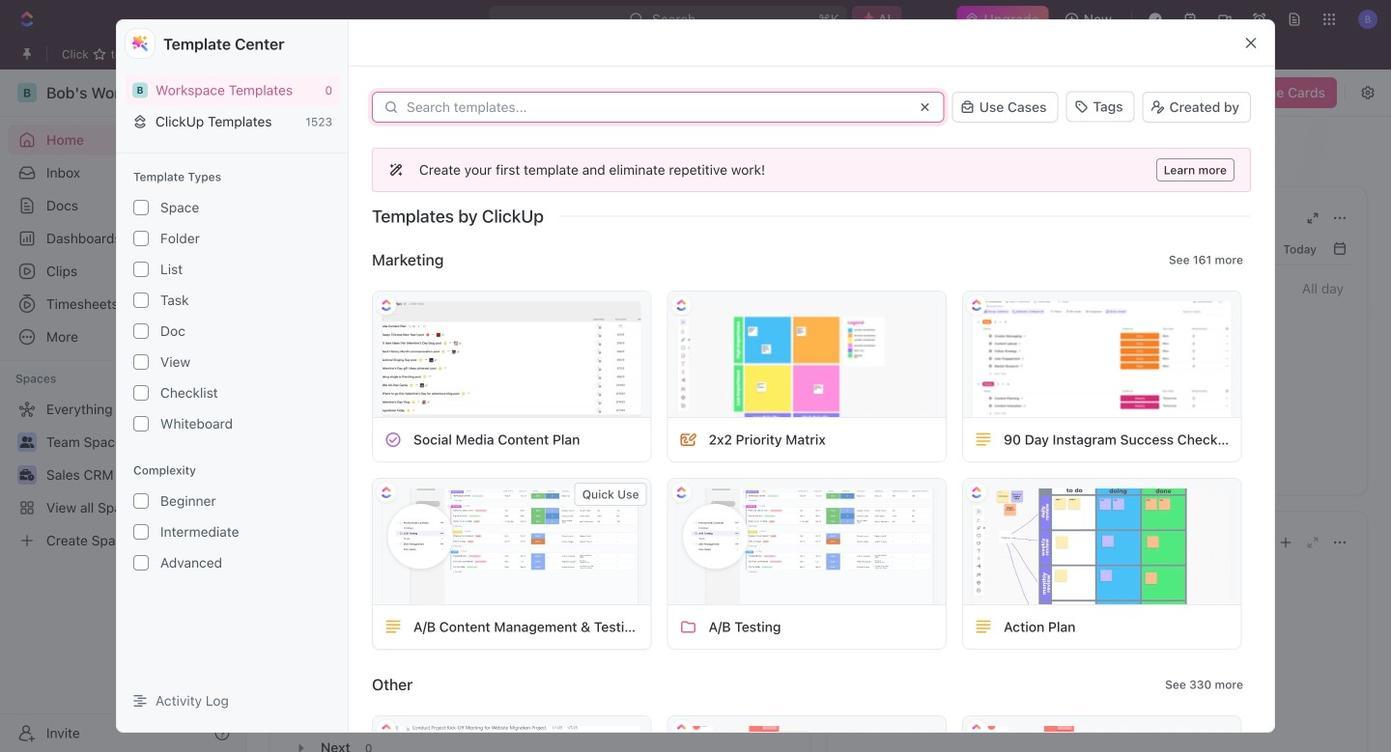 Task type: vqa. For each thing, say whether or not it's contained in the screenshot.
‎Task for ‎Task 2
no



Task type: describe. For each thing, give the bounding box(es) containing it.
sidebar navigation
[[0, 70, 246, 753]]

folder template image
[[680, 619, 697, 636]]

1 list template image from the top
[[975, 431, 992, 449]]

bob's workspace, , element
[[132, 82, 148, 98]]

whiteboard template element
[[680, 431, 697, 449]]

list template image
[[384, 619, 402, 636]]



Task type: locate. For each thing, give the bounding box(es) containing it.
None checkbox
[[133, 200, 149, 215], [133, 293, 149, 308], [133, 324, 149, 339], [133, 355, 149, 370], [133, 385, 149, 401], [133, 416, 149, 432], [133, 525, 149, 540], [133, 556, 149, 571], [133, 200, 149, 215], [133, 293, 149, 308], [133, 324, 149, 339], [133, 355, 149, 370], [133, 385, 149, 401], [133, 416, 149, 432], [133, 525, 149, 540], [133, 556, 149, 571]]

task template image
[[384, 431, 402, 449]]

1 vertical spatial list template image
[[975, 619, 992, 636]]

None checkbox
[[133, 231, 149, 246], [133, 262, 149, 277], [133, 494, 149, 509], [133, 231, 149, 246], [133, 262, 149, 277], [133, 494, 149, 509]]

whiteboard template image
[[680, 431, 697, 449]]

list template element
[[975, 431, 992, 449], [384, 619, 402, 636], [975, 619, 992, 636]]

list template image
[[975, 431, 992, 449], [975, 619, 992, 636]]

task template element
[[384, 431, 402, 449]]

2 list template image from the top
[[975, 619, 992, 636]]

tree
[[8, 394, 238, 556]]

folder template element
[[680, 619, 697, 636]]

0 vertical spatial list template image
[[975, 431, 992, 449]]

Search templates... text field
[[407, 99, 906, 115]]

tab list
[[290, 558, 791, 606]]

tree inside sidebar navigation
[[8, 394, 238, 556]]



